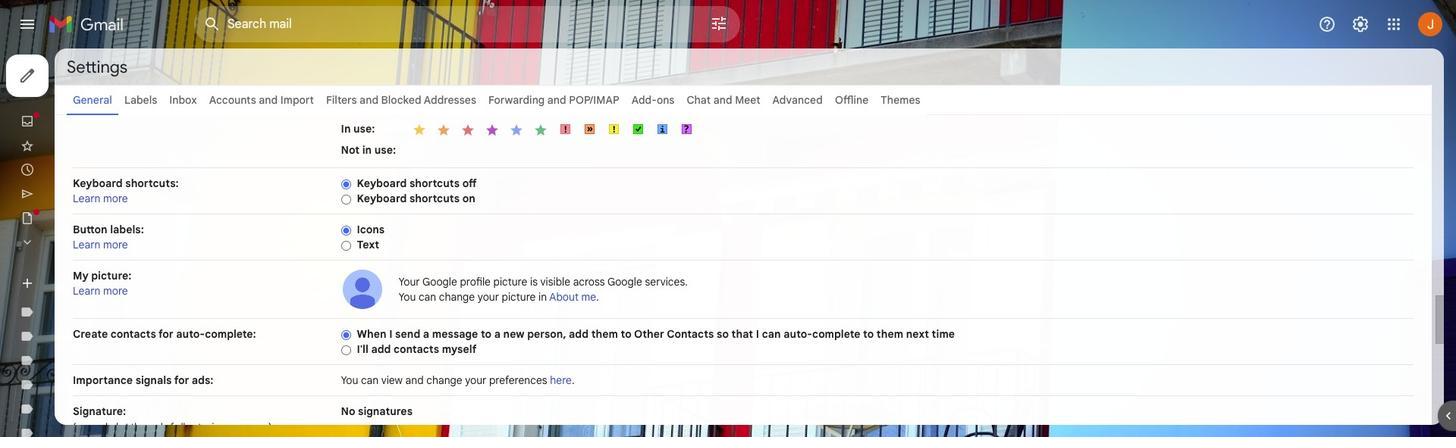 Task type: describe. For each thing, give the bounding box(es) containing it.
about me link
[[549, 290, 596, 304]]

1 horizontal spatial star
[[984, 80, 1003, 94]]

button labels: learn more
[[73, 223, 144, 252]]

picture:
[[91, 269, 131, 283]]

advanced search options image
[[704, 8, 734, 39]]

next
[[906, 328, 929, 341]]

filters and blocked addresses link
[[326, 93, 476, 107]]

gmail image
[[49, 9, 131, 39]]

search,
[[1022, 80, 1057, 94]]

shown
[[670, 80, 701, 94]]

view
[[381, 374, 403, 388]]

Keyboard shortcuts off radio
[[341, 179, 351, 190]]

main menu image
[[18, 15, 36, 33]]

when i send a message to a new person, add them to other contacts so that i can auto-complete to them next time
[[357, 328, 955, 341]]

filters and blocked addresses
[[326, 93, 476, 107]]

you can view and change your preferences here .
[[341, 374, 575, 388]]

1 to from the left
[[481, 328, 491, 341]]

visible
[[540, 275, 570, 289]]

0 horizontal spatial in
[[362, 143, 372, 157]]

learn more link for keyboard
[[73, 192, 128, 206]]

that
[[732, 328, 753, 341]]

messages)
[[227, 422, 272, 433]]

for for create contacts for auto-complete:
[[159, 328, 173, 341]]

Icons radio
[[341, 225, 351, 236]]

chat
[[687, 93, 711, 107]]

can inside your google profile picture is visible across google services. you can change your picture in about me .
[[419, 290, 436, 304]]

inbox link
[[169, 93, 197, 107]]

no signatures
[[341, 405, 413, 419]]

your
[[399, 275, 420, 289]]

0 vertical spatial add
[[569, 328, 589, 341]]

labels
[[124, 93, 157, 107]]

message
[[432, 328, 478, 341]]

you
[[764, 80, 781, 94]]

filters
[[326, 93, 357, 107]]

ons
[[657, 93, 674, 107]]

0 vertical spatial your
[[1090, 80, 1111, 94]]

Keyboard shortcuts on radio
[[341, 194, 351, 205]]

not in use:
[[341, 143, 396, 157]]

over
[[1149, 80, 1170, 94]]

not
[[341, 143, 360, 157]]

(appended
[[73, 422, 118, 433]]

support image
[[1318, 15, 1336, 33]]

signatures
[[358, 405, 413, 419]]

create contacts for auto-complete:
[[73, 328, 256, 341]]

importance signals for ads:
[[73, 374, 213, 388]]

icons
[[357, 223, 385, 237]]

no
[[341, 405, 355, 419]]

learn
[[888, 80, 912, 94]]

advanced link
[[772, 93, 823, 107]]

0 horizontal spatial stars
[[449, 102, 473, 116]]

of inside signature: (appended at the end of all outgoing messages)
[[165, 422, 174, 433]]

keyboard shortcuts: learn more
[[73, 177, 179, 206]]

learn for my
[[73, 284, 101, 298]]

keyboard shortcuts on
[[357, 192, 475, 206]]

3 to from the left
[[863, 328, 874, 341]]

complete
[[812, 328, 860, 341]]

labels:
[[110, 223, 144, 237]]

you inside your google profile picture is visible across google services. you can change your picture in about me .
[[399, 290, 416, 304]]

labels link
[[124, 93, 157, 107]]

contacts
[[667, 328, 714, 341]]

shortcuts for off
[[409, 177, 460, 190]]

off
[[462, 177, 477, 190]]

i'll
[[357, 343, 368, 356]]

for for importance signals for ads:
[[174, 374, 189, 388]]

shortcuts for on
[[409, 192, 460, 206]]

I'll add contacts myself radio
[[341, 345, 351, 356]]

1 google from the left
[[422, 275, 457, 289]]

1 star 4 stars all stars
[[407, 102, 518, 116]]

the
[[514, 80, 533, 94]]

advanced
[[772, 93, 823, 107]]

1 vertical spatial picture
[[502, 290, 536, 304]]

meet
[[735, 93, 760, 107]]

order
[[641, 80, 667, 94]]

2 them from the left
[[877, 328, 903, 341]]

hover
[[1060, 80, 1087, 94]]

here link
[[550, 374, 572, 388]]

2 horizontal spatial a
[[975, 80, 981, 94]]

add-ons link
[[632, 93, 674, 107]]

themes
[[881, 93, 920, 107]]

1 auto- from the left
[[176, 328, 205, 341]]

signature: (appended at the end of all outgoing messages)
[[73, 405, 272, 433]]

0 horizontal spatial a
[[423, 328, 429, 341]]

4
[[440, 102, 446, 116]]

0 vertical spatial use:
[[353, 122, 375, 135]]

add-
[[632, 93, 657, 107]]

end
[[147, 422, 163, 433]]

1 horizontal spatial a
[[494, 328, 501, 341]]

outgoing
[[188, 422, 224, 433]]

when
[[357, 328, 386, 341]]

signature:
[[73, 405, 126, 419]]

my picture: learn more
[[73, 269, 131, 298]]

here
[[550, 374, 572, 388]]

0 horizontal spatial can
[[361, 374, 379, 388]]

2 horizontal spatial stars
[[535, 80, 559, 94]]

2 vertical spatial your
[[465, 374, 486, 388]]

chat and meet
[[687, 93, 760, 107]]

forwarding and pop/imap link
[[488, 93, 619, 107]]

the stars will rotate in the order shown below when you click successively. to learn the name of a star for search, hover your mouse over the image.
[[509, 80, 1224, 94]]

profile
[[460, 275, 491, 289]]

settings image
[[1351, 15, 1370, 33]]

1 i from the left
[[389, 328, 392, 341]]

the right over
[[1173, 80, 1189, 94]]

add-ons
[[632, 93, 674, 107]]

name
[[933, 80, 960, 94]]

more for shortcuts:
[[103, 192, 128, 206]]

forwarding and pop/imap
[[488, 93, 619, 107]]

blocked
[[381, 93, 421, 107]]

and right view
[[405, 374, 424, 388]]

importance
[[73, 374, 133, 388]]

i'll add contacts myself
[[357, 343, 477, 356]]

button
[[73, 223, 107, 237]]

When I send a message to a new person, add them to Other Contacts so that I can auto-complete to them next time radio
[[341, 330, 351, 341]]



Task type: vqa. For each thing, say whether or not it's contained in the screenshot.
the right 'all'
yes



Task type: locate. For each thing, give the bounding box(es) containing it.
learn down the my
[[73, 284, 101, 298]]

learn inside keyboard shortcuts: learn more
[[73, 192, 101, 206]]

and right chat
[[713, 93, 732, 107]]

to right complete
[[863, 328, 874, 341]]

0 vertical spatial contacts
[[111, 328, 156, 341]]

signals
[[136, 374, 172, 388]]

0 horizontal spatial .
[[572, 374, 575, 388]]

star right 1
[[414, 102, 433, 116]]

0 horizontal spatial you
[[341, 374, 358, 388]]

rotate
[[580, 80, 609, 94]]

learn for button
[[73, 238, 101, 252]]

pop/imap
[[569, 93, 619, 107]]

settings
[[67, 56, 127, 77]]

about
[[549, 290, 579, 304]]

keyboard for keyboard shortcuts: learn more
[[73, 177, 123, 190]]

keyboard inside keyboard shortcuts: learn more
[[73, 177, 123, 190]]

your down profile
[[478, 290, 499, 304]]

1 vertical spatial of
[[165, 422, 174, 433]]

services.
[[645, 275, 688, 289]]

complete:
[[205, 328, 256, 341]]

2 learn more link from the top
[[73, 238, 128, 252]]

learn inside my picture: learn more
[[73, 284, 101, 298]]

in
[[341, 122, 351, 135]]

contacts right 'create'
[[111, 328, 156, 341]]

more for picture:
[[103, 284, 128, 298]]

more down labels:
[[103, 238, 128, 252]]

3 learn from the top
[[73, 284, 101, 298]]

your inside your google profile picture is visible across google services. you can change your picture in about me .
[[478, 290, 499, 304]]

a
[[975, 80, 981, 94], [423, 328, 429, 341], [494, 328, 501, 341]]

use: down "in use:"
[[374, 143, 396, 157]]

2 vertical spatial learn
[[73, 284, 101, 298]]

0 horizontal spatial all
[[176, 422, 185, 433]]

your right hover
[[1090, 80, 1111, 94]]

1 vertical spatial use:
[[374, 143, 396, 157]]

learn inside button labels: learn more
[[73, 238, 101, 252]]

2 shortcuts from the top
[[409, 192, 460, 206]]

0 horizontal spatial of
[[165, 422, 174, 433]]

for left search,
[[1005, 80, 1019, 94]]

0 vertical spatial change
[[439, 290, 475, 304]]

0 vertical spatial shortcuts
[[409, 177, 460, 190]]

in use:
[[341, 122, 375, 135]]

1 learn from the top
[[73, 192, 101, 206]]

1 horizontal spatial them
[[877, 328, 903, 341]]

successively.
[[809, 80, 871, 94]]

create
[[73, 328, 108, 341]]

0 horizontal spatial for
[[159, 328, 173, 341]]

4 stars link
[[440, 102, 480, 118]]

to left new
[[481, 328, 491, 341]]

0 vertical spatial picture
[[493, 275, 527, 289]]

chat and meet link
[[687, 93, 760, 107]]

add
[[569, 328, 589, 341], [371, 343, 391, 356]]

learn more link for button
[[73, 238, 128, 252]]

0 vertical spatial in
[[611, 80, 620, 94]]

1 vertical spatial all
[[176, 422, 185, 433]]

1 vertical spatial star
[[414, 102, 433, 116]]

of
[[963, 80, 973, 94], [165, 422, 174, 433]]

1 horizontal spatial all
[[480, 102, 491, 116]]

the inside signature: (appended at the end of all outgoing messages)
[[131, 422, 145, 433]]

shortcuts down keyboard shortcuts off
[[409, 192, 460, 206]]

1 horizontal spatial auto-
[[783, 328, 812, 341]]

more down picture:
[[103, 284, 128, 298]]

all left "outgoing"
[[176, 422, 185, 433]]

keyboard up button
[[73, 177, 123, 190]]

use: right in
[[353, 122, 375, 135]]

a right name at the top right of page
[[975, 80, 981, 94]]

1 vertical spatial learn
[[73, 238, 101, 252]]

below
[[704, 80, 733, 94]]

you down your
[[399, 290, 416, 304]]

. down across
[[596, 290, 599, 304]]

picture image
[[341, 268, 383, 311]]

will
[[562, 80, 577, 94]]

keyboard up icons
[[357, 192, 407, 206]]

1 vertical spatial can
[[762, 328, 781, 341]]

3 learn more link from the top
[[73, 284, 128, 298]]

1 horizontal spatial in
[[538, 290, 547, 304]]

me
[[581, 290, 596, 304]]

2 vertical spatial in
[[538, 290, 547, 304]]

can left view
[[361, 374, 379, 388]]

learn up button
[[73, 192, 101, 206]]

1 vertical spatial add
[[371, 343, 391, 356]]

preferences
[[489, 374, 547, 388]]

0 vertical spatial for
[[1005, 80, 1019, 94]]

across
[[573, 275, 605, 289]]

and right filters
[[360, 93, 378, 107]]

picture
[[493, 275, 527, 289], [502, 290, 536, 304]]

google right your
[[422, 275, 457, 289]]

them
[[591, 328, 618, 341], [877, 328, 903, 341]]

learn more link for my
[[73, 284, 128, 298]]

in inside your google profile picture is visible across google services. you can change your picture in about me .
[[538, 290, 547, 304]]

navigation
[[0, 49, 182, 438]]

change down profile
[[439, 290, 475, 304]]

stars right 4
[[449, 102, 473, 116]]

all inside signature: (appended at the end of all outgoing messages)
[[176, 422, 185, 433]]

more
[[103, 192, 128, 206], [103, 238, 128, 252], [103, 284, 128, 298]]

and right 'the'
[[547, 93, 566, 107]]

more for labels:
[[103, 238, 128, 252]]

you
[[399, 290, 416, 304], [341, 374, 358, 388]]

2 auto- from the left
[[783, 328, 812, 341]]

and for accounts
[[259, 93, 278, 107]]

more inside button labels: learn more
[[103, 238, 128, 252]]

general
[[73, 93, 112, 107]]

1 vertical spatial change
[[426, 374, 462, 388]]

picture left is at the left of the page
[[493, 275, 527, 289]]

0 horizontal spatial star
[[414, 102, 433, 116]]

. right "preferences"
[[572, 374, 575, 388]]

1
[[407, 102, 411, 116]]

change inside your google profile picture is visible across google services. you can change your picture in about me .
[[439, 290, 475, 304]]

1 horizontal spatial of
[[963, 80, 973, 94]]

1 vertical spatial shortcuts
[[409, 192, 460, 206]]

1 star link
[[407, 102, 440, 118]]

2 learn from the top
[[73, 238, 101, 252]]

1 shortcuts from the top
[[409, 177, 460, 190]]

your google profile picture is visible across google services. you can change your picture in about me .
[[399, 275, 688, 304]]

0 horizontal spatial add
[[371, 343, 391, 356]]

add down when
[[371, 343, 391, 356]]

0 horizontal spatial contacts
[[111, 328, 156, 341]]

in right not
[[362, 143, 372, 157]]

can right that
[[762, 328, 781, 341]]

picture down is at the left of the page
[[502, 290, 536, 304]]

keyboard for keyboard shortcuts on
[[357, 192, 407, 206]]

other
[[634, 328, 664, 341]]

i left send
[[389, 328, 392, 341]]

1 horizontal spatial google
[[607, 275, 642, 289]]

them down me
[[591, 328, 618, 341]]

auto- up ads:
[[176, 328, 205, 341]]

0 vertical spatial learn
[[73, 192, 101, 206]]

0 vertical spatial of
[[963, 80, 973, 94]]

is
[[530, 275, 538, 289]]

shortcuts up keyboard shortcuts on
[[409, 177, 460, 190]]

shortcuts
[[409, 177, 460, 190], [409, 192, 460, 206]]

themes link
[[881, 93, 920, 107]]

send
[[395, 328, 420, 341]]

1 horizontal spatial contacts
[[394, 343, 439, 356]]

2 i from the left
[[756, 328, 759, 341]]

learn down button
[[73, 238, 101, 252]]

0 vertical spatial star
[[984, 80, 1003, 94]]

0 vertical spatial all
[[480, 102, 491, 116]]

2 horizontal spatial to
[[863, 328, 874, 341]]

at
[[121, 422, 129, 433]]

more inside keyboard shortcuts: learn more
[[103, 192, 128, 206]]

search mail image
[[199, 11, 226, 38]]

and for forwarding
[[547, 93, 566, 107]]

1 vertical spatial .
[[572, 374, 575, 388]]

star left search,
[[984, 80, 1003, 94]]

1 horizontal spatial .
[[596, 290, 599, 304]]

1 horizontal spatial stars
[[494, 102, 518, 116]]

to left other
[[621, 328, 632, 341]]

learn more link
[[73, 192, 128, 206], [73, 238, 128, 252], [73, 284, 128, 298]]

more up labels:
[[103, 192, 128, 206]]

. inside your google profile picture is visible across google services. you can change your picture in about me .
[[596, 290, 599, 304]]

learn more link down button
[[73, 238, 128, 252]]

stars left will
[[535, 80, 559, 94]]

accounts and import
[[209, 93, 314, 107]]

add right person,
[[569, 328, 589, 341]]

2 google from the left
[[607, 275, 642, 289]]

Search mail text field
[[228, 17, 667, 32]]

inbox
[[169, 93, 197, 107]]

of right name at the top right of page
[[963, 80, 973, 94]]

forwarding
[[488, 93, 545, 107]]

auto- right that
[[783, 328, 812, 341]]

them left the 'next'
[[877, 328, 903, 341]]

1 learn more link from the top
[[73, 192, 128, 206]]

1 vertical spatial in
[[362, 143, 372, 157]]

0 vertical spatial .
[[596, 290, 599, 304]]

for up signals
[[159, 328, 173, 341]]

1 horizontal spatial to
[[621, 328, 632, 341]]

addresses
[[424, 93, 476, 107]]

0 vertical spatial can
[[419, 290, 436, 304]]

learn more link down picture:
[[73, 284, 128, 298]]

a left new
[[494, 328, 501, 341]]

0 horizontal spatial them
[[591, 328, 618, 341]]

and left import
[[259, 93, 278, 107]]

google
[[422, 275, 457, 289], [607, 275, 642, 289]]

0 vertical spatial more
[[103, 192, 128, 206]]

person,
[[527, 328, 566, 341]]

i right that
[[756, 328, 759, 341]]

0 horizontal spatial to
[[481, 328, 491, 341]]

in down visible
[[538, 290, 547, 304]]

1 vertical spatial for
[[159, 328, 173, 341]]

2 vertical spatial more
[[103, 284, 128, 298]]

the right learn
[[915, 80, 931, 94]]

0 vertical spatial you
[[399, 290, 416, 304]]

keyboard for keyboard shortcuts off
[[357, 177, 407, 190]]

1 vertical spatial your
[[478, 290, 499, 304]]

None search field
[[194, 6, 740, 42]]

offline
[[835, 93, 869, 107]]

use:
[[353, 122, 375, 135], [374, 143, 396, 157]]

your down myself
[[465, 374, 486, 388]]

google right across
[[607, 275, 642, 289]]

2 horizontal spatial in
[[611, 80, 620, 94]]

1 vertical spatial you
[[341, 374, 358, 388]]

all stars link
[[480, 102, 525, 118]]

to
[[873, 80, 885, 94]]

for left ads:
[[174, 374, 189, 388]]

general link
[[73, 93, 112, 107]]

shortcuts:
[[125, 177, 179, 190]]

import
[[280, 93, 314, 107]]

stars
[[535, 80, 559, 94], [449, 102, 473, 116], [494, 102, 518, 116]]

contacts down send
[[394, 343, 439, 356]]

Text radio
[[341, 240, 351, 252]]

2 to from the left
[[621, 328, 632, 341]]

change down myself
[[426, 374, 462, 388]]

1 more from the top
[[103, 192, 128, 206]]

when
[[735, 80, 761, 94]]

time
[[932, 328, 955, 341]]

the left the order
[[622, 80, 638, 94]]

2 horizontal spatial can
[[762, 328, 781, 341]]

keyboard shortcuts off
[[357, 177, 477, 190]]

all
[[480, 102, 491, 116], [176, 422, 185, 433]]

2 horizontal spatial for
[[1005, 80, 1019, 94]]

learn for keyboard
[[73, 192, 101, 206]]

of right "end"
[[165, 422, 174, 433]]

presets:
[[341, 102, 380, 115]]

1 vertical spatial more
[[103, 238, 128, 252]]

on
[[462, 192, 475, 206]]

and
[[259, 93, 278, 107], [360, 93, 378, 107], [547, 93, 566, 107], [713, 93, 732, 107], [405, 374, 424, 388]]

all right the addresses
[[480, 102, 491, 116]]

in right 'rotate'
[[611, 80, 620, 94]]

1 horizontal spatial you
[[399, 290, 416, 304]]

2 vertical spatial learn more link
[[73, 284, 128, 298]]

1 them from the left
[[591, 328, 618, 341]]

image.
[[1192, 80, 1224, 94]]

stars down 'the'
[[494, 102, 518, 116]]

1 horizontal spatial for
[[174, 374, 189, 388]]

2 vertical spatial can
[[361, 374, 379, 388]]

0 horizontal spatial auto-
[[176, 328, 205, 341]]

1 horizontal spatial can
[[419, 290, 436, 304]]

1 vertical spatial learn more link
[[73, 238, 128, 252]]

the right at
[[131, 422, 145, 433]]

can down your
[[419, 290, 436, 304]]

accounts and import link
[[209, 93, 314, 107]]

so
[[717, 328, 729, 341]]

learn more link up button
[[73, 192, 128, 206]]

more inside my picture: learn more
[[103, 284, 128, 298]]

0 vertical spatial learn more link
[[73, 192, 128, 206]]

2 vertical spatial for
[[174, 374, 189, 388]]

0 horizontal spatial google
[[422, 275, 457, 289]]

1 horizontal spatial i
[[756, 328, 759, 341]]

3 more from the top
[[103, 284, 128, 298]]

and for chat
[[713, 93, 732, 107]]

0 horizontal spatial i
[[389, 328, 392, 341]]

1 horizontal spatial add
[[569, 328, 589, 341]]

you down i'll add contacts myself option
[[341, 374, 358, 388]]

1 vertical spatial contacts
[[394, 343, 439, 356]]

mouse
[[1114, 80, 1146, 94]]

new
[[503, 328, 524, 341]]

and for filters
[[360, 93, 378, 107]]

a up i'll add contacts myself
[[423, 328, 429, 341]]

keyboard right keyboard shortcuts off radio
[[357, 177, 407, 190]]

the
[[622, 80, 638, 94], [915, 80, 931, 94], [1173, 80, 1189, 94], [131, 422, 145, 433]]

2 more from the top
[[103, 238, 128, 252]]



